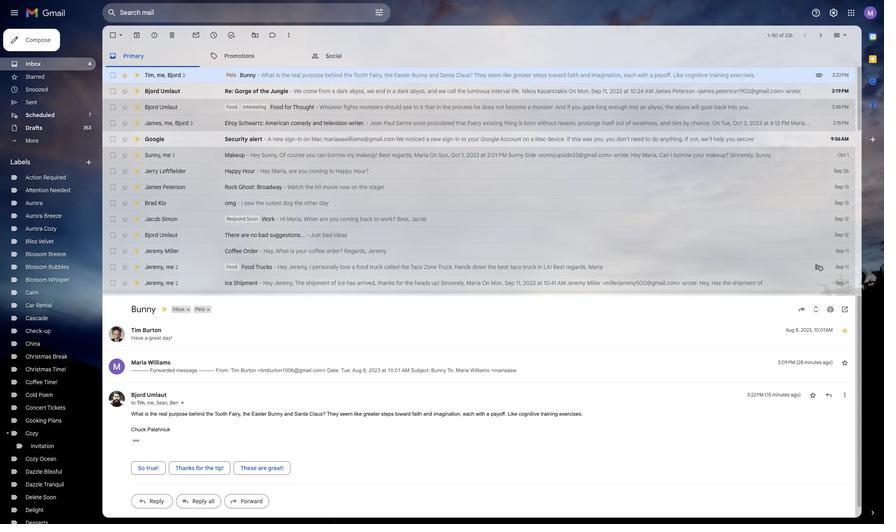 Task type: locate. For each thing, give the bounding box(es) containing it.
2023 inside list
[[369, 368, 380, 374]]

1 horizontal spatial they
[[474, 72, 487, 79]]

1 vertical spatial 13
[[845, 200, 849, 206]]

1 vertical spatial peterson
[[163, 184, 185, 191]]

real inside row
[[291, 72, 301, 79]]

monster.
[[532, 104, 554, 111]]

they inside list
[[327, 411, 339, 417]]

real inside list
[[159, 411, 167, 417]]

10 row from the top
[[102, 211, 855, 227]]

paul
[[384, 120, 395, 127]]

thought
[[293, 104, 314, 111]]

bjord umlaut down "tim , me , bjord 3"
[[145, 88, 180, 95]]

respond
[[226, 216, 246, 222]]

blossom up calm link
[[26, 276, 47, 284]]

6 row from the top
[[102, 147, 855, 163]]

1 sep 11 from the top
[[836, 248, 849, 254]]

am inside list
[[402, 368, 410, 374]]

0 vertical spatial imagination,
[[592, 72, 622, 79]]

reply inside reply all link
[[192, 498, 207, 505]]

burton right from:
[[241, 368, 256, 374]]

1,
[[462, 152, 465, 159]]

calm link
[[26, 289, 39, 296]]

12 for jacob simon
[[845, 216, 849, 222]]

0 vertical spatial sincerely,
[[730, 152, 755, 159]]

into left an
[[629, 104, 639, 111]]

this
[[572, 136, 581, 143]]

1 vertical spatial pets
[[195, 307, 205, 313]]

claus? inside list
[[309, 411, 326, 417]]

cooking
[[26, 417, 47, 425]]

food down re:
[[226, 104, 238, 110]]

can
[[659, 152, 670, 159]]

0 vertical spatial soon
[[247, 216, 258, 222]]

0 horizontal spatial exercises.
[[559, 411, 583, 417]]

me for row containing james
[[164, 119, 172, 127]]

call
[[447, 88, 456, 95]]

2 reply from the left
[[192, 498, 207, 505]]

2 13 from the top
[[845, 200, 849, 206]]

me down 'primary' tab
[[157, 71, 165, 79]]

bjord umlaut down jacob simon
[[145, 232, 178, 239]]

pets for pets bunny - what is the real purpose behind the tooth fairy, the easter bunny and santa claus? they seem like greater steps toward faith and imagination, each with a payoff. like cognitive training exercises.
[[226, 72, 236, 78]]

12 row from the top
[[102, 243, 855, 259]]

14 row from the top
[[102, 275, 855, 291]]

2 horizontal spatial oct
[[838, 152, 846, 158]]

coming up 'ideas'
[[340, 216, 359, 223]]

an
[[640, 104, 646, 111]]

dazzle blissful link
[[26, 469, 62, 476]]

2 vertical spatial james
[[145, 184, 162, 191]]

what inside list
[[131, 411, 143, 417]]

dazzle for dazzle blissful
[[26, 469, 43, 476]]

not starred checkbox down starred icon
[[841, 359, 849, 367]]

minutes inside 3:09 pm (28 minutes ago) cell
[[805, 360, 822, 366]]

0 horizontal spatial that
[[425, 104, 435, 111]]

2
[[172, 152, 175, 158], [175, 264, 178, 270], [175, 280, 178, 286]]

2 sep 11 from the top
[[836, 264, 849, 270]]

sep 13 for omg - i saw the cutest dog the other day
[[835, 200, 849, 206]]

1 vertical spatial sep 13
[[835, 200, 849, 206]]

tooth inside list
[[215, 411, 227, 417]]

reply for reply all
[[192, 498, 207, 505]]

7 row from the top
[[102, 163, 855, 179]]

miller
[[165, 248, 179, 255], [587, 280, 601, 287]]

move to image
[[251, 31, 259, 39]]

1 horizontal spatial purpose
[[302, 72, 324, 79]]

pets inside button
[[195, 307, 205, 313]]

anything.
[[660, 136, 684, 143]]

Not starred checkbox
[[841, 359, 849, 367], [809, 391, 817, 399]]

coffee up cold
[[26, 379, 43, 386]]

sep 11 for ice shipment - hey jeremy, the shipment of ice has arrived, thanks for the heads up! sincerely, maria on mon, sep 11, 2023 at 10:41 am jeremy miller <millerjeremy500@gmail.com> wrote: hey, has the shipment of
[[836, 280, 849, 286]]

coffee inside labels navigation
[[26, 379, 43, 386]]

invitation link
[[31, 443, 54, 450]]

0 vertical spatial 2
[[172, 152, 175, 158]]

1 vertical spatial sep 12
[[835, 232, 849, 238]]

older image
[[817, 31, 825, 39]]

sign- up course
[[285, 136, 298, 143]]

labels heading
[[10, 158, 85, 166]]

labels navigation
[[0, 26, 102, 525]]

1 horizontal spatial easter
[[394, 72, 410, 79]]

0 vertical spatial time!
[[53, 366, 66, 373]]

food left trucks
[[242, 264, 254, 271]]

without
[[537, 120, 557, 127]]

0 vertical spatial cozy
[[44, 225, 57, 232]]

coffee
[[225, 248, 242, 255], [26, 379, 43, 386]]

payoff.
[[655, 72, 672, 79], [491, 411, 506, 417]]

1 happy from the left
[[225, 168, 241, 175]]

blossom for blossom bubbles
[[26, 264, 47, 271]]

movie
[[323, 184, 338, 191]]

1 up 26
[[847, 152, 849, 158]]

is down "to tim , me , sean , ben"
[[145, 411, 149, 417]]

delete soon link
[[26, 494, 56, 501]]

7
[[89, 112, 91, 118]]

1 christmas from the top
[[26, 353, 51, 361]]

0 horizontal spatial each
[[463, 411, 474, 417]]

1 horizontal spatial like
[[503, 72, 512, 79]]

comedy
[[291, 120, 311, 127]]

0 horizontal spatial abyss,
[[349, 88, 366, 95]]

sincerely, down secure
[[730, 152, 755, 159]]

inbox link
[[26, 60, 41, 68]]

inbox left pets button
[[173, 307, 185, 313]]

umlaut for 3:19 pm
[[161, 88, 180, 95]]

bjord umlaut up "to tim , me , sean , ben"
[[131, 392, 167, 399]]

klo
[[158, 200, 166, 207]]

1 borrow from the left
[[328, 152, 346, 159]]

hour?
[[354, 168, 369, 175]]

0 vertical spatial each
[[624, 72, 636, 79]]

1 horizontal spatial for
[[285, 104, 292, 111]]

0 vertical spatial mon,
[[578, 88, 590, 95]]

2 aurora from the top
[[26, 212, 43, 220]]

at left 2:01
[[481, 152, 486, 159]]

1 row from the top
[[102, 67, 855, 83]]

is left born
[[519, 120, 523, 127]]

heads
[[415, 280, 430, 287]]

dark up see
[[397, 88, 409, 95]]

1 horizontal spatial what
[[261, 72, 275, 79]]

1 vertical spatial dazzle
[[26, 481, 43, 489]]

jeremy , me 2 for 2nd row from the bottom of the bunny main content
[[145, 279, 178, 287]]

3:22 pm up the 3:19 pm
[[833, 72, 849, 78]]

sep 26
[[834, 168, 849, 174]]

1 vertical spatial tue,
[[341, 368, 351, 374]]

1 bad from the left
[[259, 232, 268, 239]]

is inside list
[[145, 411, 149, 417]]

2 jeremy , me 2 from the top
[[145, 279, 178, 287]]

real down 'sean'
[[159, 411, 167, 417]]

inbox inside button
[[173, 307, 185, 313]]

training inside list
[[541, 411, 558, 417]]

3 left elroy
[[190, 120, 193, 126]]

cozy
[[44, 225, 57, 232], [26, 430, 38, 437], [26, 456, 38, 463]]

we'll
[[701, 136, 712, 143]]

coffee for coffee time!
[[26, 379, 43, 386]]

1 horizontal spatial minutes
[[805, 360, 822, 366]]

imagination, inside list
[[434, 411, 462, 417]]

0 horizontal spatial claus?
[[309, 411, 326, 417]]

elroy schwartz: american comedy and television writer. - jean paul sartre once postulated that every existing thing is born without reason, prolongs itself out of weakness, and dies by chance. on tue, oct 3, 2023 at 4:13 pm maria williams <mariaaawilliams
[[225, 120, 871, 127]]

cascade
[[26, 315, 48, 322]]

fairy, inside list
[[229, 411, 242, 417]]

me left 'sean'
[[147, 400, 154, 406]]

1 into from the left
[[629, 104, 639, 111]]

jeremy , me 2 up 'inbox' button
[[145, 279, 178, 287]]

1 reply from the left
[[150, 498, 164, 505]]

ice
[[225, 280, 232, 287]]

0 vertical spatial breeze
[[44, 212, 62, 220]]

if left this
[[567, 136, 570, 143]]

26
[[844, 168, 849, 174]]

list inside bunny main content
[[102, 319, 849, 515]]

3:22 pm left (15
[[747, 392, 764, 398]]

maria, left can
[[642, 152, 658, 159]]

2 11 from the top
[[845, 264, 849, 270]]

1 jeremy , me 2 from the top
[[145, 263, 178, 271]]

umlaut for 2:45 pm
[[160, 104, 178, 111]]

1 horizontal spatial 3:22 pm
[[833, 72, 849, 78]]

3:22 pm inside row
[[833, 72, 849, 78]]

support image
[[811, 8, 821, 18]]

into left 'you.'
[[728, 104, 738, 111]]

back left 'you.'
[[714, 104, 727, 111]]

0 horizontal spatial oct
[[451, 152, 460, 159]]

tab list
[[862, 26, 884, 496], [102, 45, 862, 67]]

0 vertical spatial not starred checkbox
[[841, 359, 849, 367]]

1 we from the left
[[367, 88, 374, 95]]

james up sunny , me 2
[[145, 119, 162, 127]]

jerry
[[145, 168, 158, 175]]

check-
[[26, 328, 44, 335]]

reply inside reply link
[[150, 498, 164, 505]]

0 vertical spatial sep 11
[[836, 248, 849, 254]]

1 vertical spatial aurora
[[26, 212, 43, 220]]

row
[[102, 67, 855, 83], [102, 83, 855, 99], [102, 99, 855, 115], [102, 115, 871, 131], [102, 131, 855, 147], [102, 147, 855, 163], [102, 163, 855, 179], [102, 179, 855, 195], [102, 195, 855, 211], [102, 211, 855, 227], [102, 227, 855, 243], [102, 243, 855, 259], [102, 259, 855, 275], [102, 275, 855, 291], [102, 291, 855, 307]]

me up sunny , me 2
[[164, 119, 172, 127]]

sep 13
[[835, 184, 849, 190], [835, 200, 849, 206]]

None search field
[[102, 3, 391, 22]]

inbox for the inbox link
[[26, 60, 41, 68]]

christmas break
[[26, 353, 67, 361]]

hey, left has
[[699, 280, 710, 287]]

1 vertical spatial cozy
[[26, 430, 38, 437]]

easter inside list
[[252, 411, 267, 417]]

bjord umlaut for sep 12
[[145, 232, 178, 239]]

on right chance. at the top of page
[[713, 120, 720, 127]]

jeremy , me 2
[[145, 263, 178, 271], [145, 279, 178, 287]]

blossom down blossom breeze
[[26, 264, 47, 271]]

back left work?
[[360, 216, 373, 223]]

1 vertical spatial fairy,
[[229, 411, 242, 417]]

sunny , me 2
[[145, 151, 175, 159]]

2 12 from the top
[[845, 232, 849, 238]]

1 horizontal spatial imagination,
[[592, 72, 622, 79]]

2 gaze from the left
[[701, 104, 713, 111]]

food for thought - whoever fights monsters should see to it that in the process he does not become a monster. and if you gaze long enough into an abyss, the abyss will gaze back into you.
[[270, 104, 750, 111]]

2 vertical spatial blossom
[[26, 276, 47, 284]]

0 horizontal spatial tue,
[[341, 368, 351, 374]]

are up the watch
[[289, 168, 297, 175]]

just
[[310, 232, 321, 239]]

me inside list
[[147, 400, 154, 406]]

tooth inside row
[[354, 72, 368, 79]]

aurora for aurora link
[[26, 200, 43, 207]]

3 row from the top
[[102, 99, 855, 115]]

1 vertical spatial am
[[558, 280, 566, 287]]

great
[[149, 335, 161, 341]]

he
[[474, 104, 480, 111]]

aurora down aurora link
[[26, 212, 43, 220]]

soon inside 'respond soon work - hi maria, when are you coming back to work? best, jacob'
[[247, 216, 258, 222]]

hey up broadway
[[260, 168, 270, 175]]

like
[[673, 72, 684, 79], [508, 411, 517, 417]]

row containing jerry leftfielder
[[102, 163, 855, 179]]

jeremy , me 2 for 13th row from the top
[[145, 263, 178, 271]]

3 sep 11 from the top
[[836, 280, 849, 286]]

peterson up abyss
[[673, 88, 695, 95]]

1 vertical spatial what
[[276, 248, 289, 255]]

inbox
[[26, 60, 41, 68], [173, 307, 185, 313]]

existing
[[483, 120, 503, 127]]

soon left work
[[247, 216, 258, 222]]

easter inside row
[[394, 72, 410, 79]]

1 truck from the left
[[370, 264, 383, 271]]

food inside food food trucks - hey jeremy, i personally love a food truck called the taco zone truck. hands down the best taco truck in la! best regards, maria
[[226, 264, 238, 270]]

best right makeup!
[[379, 152, 390, 159]]

row containing brad klo
[[102, 195, 855, 211]]

1 vertical spatial faith
[[412, 411, 422, 417]]

None checkbox
[[109, 31, 117, 39], [109, 71, 117, 79], [109, 87, 117, 95], [109, 119, 117, 127], [109, 151, 117, 159], [109, 183, 117, 191], [109, 199, 117, 207], [109, 215, 117, 223], [109, 231, 117, 239], [109, 279, 117, 287], [109, 31, 117, 39], [109, 71, 117, 79], [109, 87, 117, 95], [109, 119, 117, 127], [109, 151, 117, 159], [109, 183, 117, 191], [109, 199, 117, 207], [109, 215, 117, 223], [109, 231, 117, 239], [109, 279, 117, 287]]

are left no
[[241, 232, 249, 239]]

0 vertical spatial williams
[[807, 120, 827, 127]]

coming up hit
[[309, 168, 328, 175]]

2 up 'inbox' button
[[175, 280, 178, 286]]

3:22 pm inside cell
[[747, 392, 764, 398]]

shipment
[[234, 280, 258, 287]]

starred image
[[841, 327, 849, 335]]

1 horizontal spatial google
[[481, 136, 499, 143]]

1 left '50'
[[768, 32, 769, 38]]

1 dark from the left
[[337, 88, 348, 95]]

add to tasks image
[[227, 31, 235, 39]]

promotions tab
[[204, 45, 304, 67]]

calm
[[26, 289, 39, 296]]

2 dark from the left
[[397, 88, 409, 95]]

1 vertical spatial toward
[[395, 411, 411, 417]]

car
[[26, 302, 35, 309]]

3 for james
[[190, 120, 193, 126]]

more button
[[0, 134, 96, 147]]

order?
[[326, 248, 343, 255]]

exercises. inside row
[[730, 72, 756, 79]]

on right 'now'
[[351, 184, 358, 191]]

1 horizontal spatial peterson
[[673, 88, 695, 95]]

2 for makeup
[[172, 152, 175, 158]]

google up sunny , me 2
[[145, 136, 164, 143]]

1 new from the left
[[273, 136, 283, 143]]

1 horizontal spatial coming
[[340, 216, 359, 223]]

more image
[[285, 31, 293, 39]]

3:22 pm for 3:22 pm (15 minutes ago)
[[747, 392, 764, 398]]

your left coffee
[[296, 248, 307, 255]]

settings image
[[829, 8, 839, 18]]

1 horizontal spatial into
[[728, 104, 738, 111]]

day!
[[162, 335, 172, 341]]

toward inside list
[[395, 411, 411, 417]]

1 horizontal spatial like
[[673, 72, 684, 79]]

2 vertical spatial your
[[296, 248, 307, 255]]

each
[[624, 72, 636, 79], [463, 411, 474, 417]]

2 inside sunny , me 2
[[172, 152, 175, 158]]

tab list inside bunny main content
[[102, 45, 862, 67]]

sunny left side
[[508, 152, 524, 159]]

jacob right best,
[[411, 216, 427, 223]]

3 inside james , me , bjord 3
[[190, 120, 193, 126]]

11 for ice shipment - hey jeremy, the shipment of ice has arrived, thanks for the heads up! sincerely, maria on mon, sep 11, 2023 at 10:41 am jeremy miller <millerjeremy500@gmail.com> wrote: hey, has the shipment of
[[845, 280, 849, 286]]

1 dazzle from the top
[[26, 469, 43, 476]]

3 inside "tim , me , bjord 3"
[[182, 72, 185, 78]]

12
[[845, 216, 849, 222], [845, 232, 849, 238]]

0 vertical spatial real
[[291, 72, 301, 79]]

2 google from the left
[[481, 136, 499, 143]]

pm
[[782, 120, 790, 127], [499, 152, 507, 159]]

1 horizontal spatial exercises.
[[730, 72, 756, 79]]

1 sign- from the left
[[285, 136, 298, 143]]

time! for coffee time!
[[44, 379, 58, 386]]

8, left 2023,
[[796, 327, 800, 333]]

maria williams
[[131, 359, 171, 367]]

0 horizontal spatial fairy,
[[229, 411, 242, 417]]

tab list containing primary
[[102, 45, 862, 67]]

training inside row
[[710, 72, 729, 79]]

like inside list
[[354, 411, 362, 417]]

pets up re:
[[226, 72, 236, 78]]

3,
[[744, 120, 748, 127]]

your down not,
[[693, 152, 705, 159]]

1 blossom from the top
[[26, 251, 47, 258]]

1 vertical spatial we
[[396, 136, 404, 143]]

1 vertical spatial behind
[[189, 411, 205, 417]]

abyss, up it
[[410, 88, 426, 95]]

1 horizontal spatial mac
[[535, 136, 546, 143]]

2 dazzle from the top
[[26, 481, 43, 489]]

advanced search options image
[[371, 4, 387, 20]]

3 aurora from the top
[[26, 225, 43, 232]]

reply link
[[131, 494, 173, 509]]

food up american
[[270, 104, 283, 111]]

tim inside row
[[145, 71, 154, 79]]

your down the every
[[468, 136, 479, 143]]

burton up have a great day!
[[143, 327, 161, 334]]

0 horizontal spatial cognitive
[[519, 411, 539, 417]]

0 vertical spatial coffee
[[225, 248, 242, 255]]

0 horizontal spatial pets
[[195, 307, 205, 313]]

borrow right can
[[674, 152, 692, 159]]

best right la!
[[553, 264, 565, 271]]

enough
[[609, 104, 628, 111]]

0 horizontal spatial santa
[[294, 411, 308, 417]]

3:22 pm for 3:22 pm
[[833, 72, 849, 78]]

2 jacob from the left
[[411, 216, 427, 223]]

0 vertical spatial 11
[[845, 248, 849, 254]]

3 11 from the top
[[845, 280, 849, 286]]

2 christmas from the top
[[26, 366, 51, 373]]

0 vertical spatial sep 13
[[835, 184, 849, 190]]

minutes right (15
[[773, 392, 790, 398]]

0 horizontal spatial minutes
[[773, 392, 790, 398]]

dazzle blissful
[[26, 469, 62, 476]]

4 row from the top
[[102, 115, 871, 131]]

13 row from the top
[[102, 259, 855, 275]]

maria, down of
[[272, 168, 287, 175]]

coffee time!
[[26, 379, 58, 386]]

1 mac from the left
[[311, 136, 322, 143]]

minutes for (28
[[805, 360, 822, 366]]

3:22 pm (15 minutes ago) cell
[[747, 391, 801, 399]]

food for food
[[226, 104, 238, 110]]

gmail image
[[26, 5, 69, 21]]

starred link
[[26, 73, 45, 80]]

2 sep 12 from the top
[[835, 232, 849, 238]]

mariaaawilliams@gmail.com
[[324, 136, 395, 143]]

0 horizontal spatial imagination,
[[434, 411, 462, 417]]

for
[[285, 104, 292, 111], [396, 280, 403, 287], [196, 465, 203, 472]]

blossom for blossom breeze
[[26, 251, 47, 258]]

scheduled link
[[26, 112, 55, 119]]

0 vertical spatial coming
[[309, 168, 328, 175]]

greater
[[513, 72, 532, 79], [363, 411, 380, 417]]

pm right 2:01
[[499, 152, 507, 159]]

primary tab
[[102, 45, 203, 67]]

new right a
[[273, 136, 283, 143]]

bjord umlaut for 2:45 pm
[[145, 104, 178, 111]]

1 12 from the top
[[845, 216, 849, 222]]

1 13 from the top
[[845, 184, 849, 190]]

13 for rock ghost: broadway - watch the hit movie now on the stage!
[[845, 184, 849, 190]]

2023,
[[801, 327, 813, 333]]

archive image
[[133, 31, 141, 39]]

0 vertical spatial aurora
[[26, 200, 43, 207]]

toward inside row
[[549, 72, 566, 79]]

inbox inside labels navigation
[[26, 60, 41, 68]]

not,
[[690, 136, 700, 143]]

3 blossom from the top
[[26, 276, 47, 284]]

on down comedy
[[304, 136, 310, 143]]

8 row from the top
[[102, 179, 855, 195]]

oct
[[733, 120, 742, 127], [451, 152, 460, 159], [838, 152, 846, 158]]

1 horizontal spatial i
[[671, 152, 672, 159]]

borrow left my
[[328, 152, 346, 159]]

by
[[683, 120, 690, 127]]

with inside list
[[476, 411, 485, 417]]

brad
[[145, 200, 157, 207]]

greater inside row
[[513, 72, 532, 79]]

1 horizontal spatial 1
[[847, 152, 849, 158]]

1 vertical spatial ago)
[[791, 392, 801, 398]]

search mail image
[[105, 6, 119, 20]]

13 for omg - i saw the cutest dog the other day
[[845, 200, 849, 206]]

15 row from the top
[[102, 291, 855, 307]]

None checkbox
[[109, 103, 117, 111], [109, 135, 117, 143], [109, 167, 117, 175], [109, 247, 117, 255], [109, 263, 117, 271], [109, 103, 117, 111], [109, 135, 117, 143], [109, 167, 117, 175], [109, 247, 117, 255], [109, 263, 117, 271]]

shipment down personally
[[306, 280, 330, 287]]

toggle split pane mode image
[[833, 31, 841, 39]]

happy left the hour at the left of page
[[225, 168, 241, 175]]

5 row from the top
[[102, 131, 855, 147]]

0 horizontal spatial coffee
[[26, 379, 43, 386]]

christmas for christmas break
[[26, 353, 51, 361]]

oct left the 1,
[[451, 152, 460, 159]]

delete soon
[[26, 494, 56, 501]]

1 vertical spatial wrote:
[[614, 152, 630, 159]]

2 vertical spatial for
[[196, 465, 203, 472]]

inbox button
[[171, 306, 186, 313]]

2 happy from the left
[[336, 168, 352, 175]]

1 inside row
[[847, 152, 849, 158]]

sent link
[[26, 99, 37, 106]]

if
[[567, 136, 570, 143], [685, 136, 688, 143]]

is
[[276, 72, 280, 79], [519, 120, 523, 127], [290, 248, 294, 255], [145, 411, 149, 417]]

0 horizontal spatial pm
[[499, 152, 507, 159]]

sunny up jerry
[[145, 151, 160, 159]]

list containing tim burton
[[102, 319, 849, 515]]

2 down jeremy miller
[[175, 264, 178, 270]]

breeze up aurora cozy link at the top left
[[44, 212, 62, 220]]

list
[[102, 319, 849, 515]]

soon for delete
[[43, 494, 56, 501]]

blossom down bliss velvet link
[[26, 251, 47, 258]]

we left call
[[439, 88, 446, 95]]

1 horizontal spatial payoff.
[[655, 72, 672, 79]]

reply down true!
[[150, 498, 164, 505]]

2 we from the left
[[439, 88, 446, 95]]

are left great!
[[258, 465, 267, 472]]

2 blossom from the top
[[26, 264, 47, 271]]

1 horizontal spatial behind
[[325, 72, 343, 79]]

0 vertical spatial fairy,
[[370, 72, 383, 79]]

1 sep 13 from the top
[[835, 184, 849, 190]]

not starred image
[[809, 391, 817, 399]]

behind inside row
[[325, 72, 343, 79]]

pets right 'inbox' button
[[195, 307, 205, 313]]

9 row from the top
[[102, 195, 855, 211]]

gaze left long
[[583, 104, 595, 111]]

attention needed link
[[26, 187, 70, 194]]

christmas for christmas time!
[[26, 366, 51, 373]]

cozy up velvet
[[44, 225, 57, 232]]

payoff. inside row
[[655, 72, 672, 79]]

mon, right kazantzakis
[[578, 88, 590, 95]]

soon down tranquil on the bottom left of the page
[[43, 494, 56, 501]]

1 horizontal spatial your
[[468, 136, 479, 143]]

in
[[387, 88, 391, 95], [437, 104, 441, 111], [298, 136, 302, 143], [456, 136, 460, 143], [538, 264, 542, 271]]

bjord umlaut for 3:19 pm
[[145, 88, 180, 95]]

jerry leftfielder
[[145, 168, 186, 175]]

<james.peterson1902@gmail.com>
[[697, 88, 784, 95]]

aurora for aurora cozy
[[26, 225, 43, 232]]

not starred checkbox for 3:09 pm (28 minutes ago)
[[841, 359, 849, 367]]

row containing james peterson
[[102, 179, 855, 195]]

does
[[482, 104, 494, 111]]

am right 10:01
[[402, 368, 410, 374]]

0 vertical spatial santa
[[440, 72, 455, 79]]

2 bad from the left
[[322, 232, 332, 239]]

can
[[317, 152, 326, 159]]

at left 10:01
[[382, 368, 386, 374]]

snoozed link
[[26, 86, 48, 93]]

suggestions...
[[270, 232, 305, 239]]

up!
[[432, 280, 440, 287]]

truck right food
[[370, 264, 383, 271]]

1 11 from the top
[[845, 248, 849, 254]]

1 horizontal spatial jacob
[[411, 216, 427, 223]]

1 horizontal spatial regards,
[[566, 264, 587, 271]]

1 shipment from the left
[[306, 280, 330, 287]]

coffee inside row
[[225, 248, 242, 255]]

are inside these are great! button
[[258, 465, 267, 472]]

pets inside pets bunny - what is the real purpose behind the tooth fairy, the easter bunny and santa claus? they seem like greater steps toward faith and imagination, each with a payoff. like cognitive training exercises.
[[226, 72, 236, 78]]

food for food for thought - whoever fights monsters should see to it that in the process he does not become a monster. and if you gaze long enough into an abyss, the abyss will gaze back into you.
[[270, 104, 283, 111]]

1 aurora from the top
[[26, 200, 43, 207]]

blossom for blossom whisper
[[26, 276, 47, 284]]

soon inside labels navigation
[[43, 494, 56, 501]]

2023 left 10:41
[[523, 280, 536, 287]]

2 sep 13 from the top
[[835, 200, 849, 206]]

a
[[650, 72, 653, 79], [332, 88, 335, 95], [393, 88, 396, 95], [528, 104, 531, 111], [426, 136, 429, 143], [531, 136, 534, 143], [352, 264, 355, 271], [145, 335, 148, 341], [487, 411, 489, 417]]

for inside button
[[196, 465, 203, 472]]

tim
[[145, 71, 154, 79], [131, 327, 141, 334], [231, 368, 239, 374], [137, 400, 145, 406]]

1 vertical spatial 8,
[[363, 368, 367, 374]]

12 for bjord umlaut
[[845, 232, 849, 238]]

makeup - hey sunny, of course you can borrow my makeup! best regards, maria on sun, oct 1, 2023 at 2:01 pm sunny side <sunnyupside33@gmail.com> wrote: hey maria, can i borrow your makeup? sincerely, sunny
[[225, 152, 771, 159]]

1 horizontal spatial tue,
[[721, 120, 732, 127]]

1 horizontal spatial real
[[291, 72, 301, 79]]

minutes inside "3:22 pm (15 minutes ago)" cell
[[773, 392, 790, 398]]

8, inside cell
[[796, 327, 800, 333]]

1 vertical spatial minutes
[[773, 392, 790, 398]]

the inside button
[[205, 465, 214, 472]]

tue, right the date:
[[341, 368, 351, 374]]

1 vertical spatial i
[[310, 264, 311, 271]]

1 horizontal spatial borrow
[[674, 152, 692, 159]]

food food trucks - hey jeremy, i personally love a food truck called the taco zone truck. hands down the best taco truck in la! best regards, maria
[[226, 264, 603, 271]]

jeremy , me 2 down jeremy miller
[[145, 263, 178, 271]]

like inside row
[[503, 72, 512, 79]]

message
[[176, 368, 197, 374]]

dark right from
[[337, 88, 348, 95]]

1 vertical spatial 1
[[847, 152, 849, 158]]

1 sep 12 from the top
[[835, 216, 849, 222]]

dazzle for dazzle tranquil
[[26, 481, 43, 489]]

1 horizontal spatial tooth
[[354, 72, 368, 79]]

cozy left ocean
[[26, 456, 38, 463]]

tue, up "help"
[[721, 120, 732, 127]]

ago) for 3:09 pm (28 minutes ago)
[[823, 360, 833, 366]]



Task type: vqa. For each thing, say whether or not it's contained in the screenshot.


Task type: describe. For each thing, give the bounding box(es) containing it.
0 vertical spatial regards,
[[392, 152, 413, 159]]

226
[[785, 32, 793, 38]]

kazantzakis
[[537, 88, 567, 95]]

these are great! button
[[234, 462, 291, 475]]

ben
[[170, 400, 178, 406]]

pets for pets
[[195, 307, 205, 313]]

to left do
[[645, 136, 651, 143]]

are right when
[[320, 216, 328, 223]]

end
[[376, 88, 385, 95]]

fights
[[344, 104, 358, 111]]

aurora cozy
[[26, 225, 57, 232]]

row containing sunny
[[102, 147, 855, 163]]

2 sign- from the left
[[443, 136, 456, 143]]

1 vertical spatial mon,
[[491, 280, 504, 287]]

cold poem
[[26, 392, 53, 399]]

0 vertical spatial hey,
[[264, 248, 274, 255]]

1 horizontal spatial best
[[553, 264, 565, 271]]

down
[[473, 264, 486, 271]]

for for food for thought - whoever fights monsters should see to it that in the process he does not become a monster. and if you gaze long enough into an abyss, the abyss will gaze back into you.
[[285, 104, 292, 111]]

palahniuk
[[147, 427, 170, 433]]

you right if
[[572, 104, 581, 111]]

<timburton1006@gmail.com>
[[258, 368, 326, 374]]

simon
[[162, 216, 178, 223]]

cozy for cozy link
[[26, 430, 38, 437]]

2 row from the top
[[102, 83, 855, 99]]

with inside row
[[638, 72, 649, 79]]

to left it
[[414, 104, 419, 111]]

food for food food trucks - hey jeremy, i personally love a food truck called the taco zone truck. hands down the best taco truck in la! best regards, maria
[[226, 264, 238, 270]]

2 horizontal spatial abyss,
[[648, 104, 664, 111]]

security
[[225, 136, 248, 143]]

353
[[83, 125, 91, 131]]

1 google from the left
[[145, 136, 164, 143]]

1 horizontal spatial faith
[[567, 72, 579, 79]]

coffee for coffee order - hey, what is your coffee order? regards, jeremy
[[225, 248, 242, 255]]

chuck palahniuk
[[131, 427, 170, 433]]

breeze for blossom breeze
[[49, 251, 66, 258]]

sep 12 for umlaut
[[835, 232, 849, 238]]

forward
[[241, 498, 263, 505]]

2 horizontal spatial sunny
[[756, 152, 771, 159]]

dazzle tranquil link
[[26, 481, 64, 489]]

reply for reply
[[150, 498, 164, 505]]

1 horizontal spatial we
[[396, 136, 404, 143]]

hey left 'sunny,'
[[250, 152, 260, 159]]

sep 12 for simon
[[835, 216, 849, 222]]

row containing jacob simon
[[102, 211, 855, 227]]

aug 8, 2023, 10:01 am cell
[[786, 327, 833, 335]]

1 horizontal spatial am
[[558, 280, 566, 287]]

0 horizontal spatial sunny
[[145, 151, 160, 159]]

0 horizontal spatial williams
[[148, 359, 171, 367]]

aurora for aurora breeze
[[26, 212, 43, 220]]

0 vertical spatial i
[[671, 152, 672, 159]]

velvet
[[38, 238, 54, 245]]

chuck
[[131, 427, 146, 433]]

1 vertical spatial greater
[[363, 411, 380, 417]]

1 horizontal spatial abyss,
[[410, 88, 426, 95]]

taco
[[411, 264, 423, 271]]

2 vertical spatial maria,
[[287, 216, 303, 223]]

11 for coffee order - hey, what is your coffee order? regards, jeremy
[[845, 248, 849, 254]]

4:13
[[770, 120, 780, 127]]

report spam image
[[150, 31, 158, 39]]

action required
[[26, 174, 66, 181]]

breeze for aurora breeze
[[44, 212, 62, 220]]

tim burton
[[131, 327, 161, 334]]

1 vertical spatial 2
[[175, 264, 178, 270]]

2 for ice shipment
[[175, 280, 178, 286]]

to up chuck
[[131, 400, 136, 406]]

at inside list
[[382, 368, 386, 374]]

time! for christmas time!
[[53, 366, 66, 373]]

behind inside list
[[189, 411, 205, 417]]

labels image
[[269, 31, 277, 39]]

11 row from the top
[[102, 227, 855, 243]]

main menu image
[[10, 8, 19, 18]]

0 horizontal spatial payoff.
[[491, 411, 506, 417]]

not starred checkbox for 3:22 pm (15 minutes ago)
[[809, 391, 817, 399]]

2023 right 3,
[[750, 120, 762, 127]]

me for row containing tim
[[157, 71, 165, 79]]

coffee time! link
[[26, 379, 58, 386]]

dazzle tranquil
[[26, 481, 64, 489]]

they inside row
[[474, 72, 487, 79]]

forward link
[[225, 494, 269, 509]]

1 vertical spatial your
[[693, 152, 705, 159]]

thanks for the tip! button
[[169, 462, 231, 475]]

Search mail text field
[[120, 9, 352, 17]]

cognitive inside row
[[685, 72, 708, 79]]

cozy for cozy ocean
[[26, 456, 38, 463]]

concert
[[26, 405, 46, 412]]

<sunnyupside33@gmail.com>
[[538, 152, 613, 159]]

truck.
[[438, 264, 454, 271]]

of
[[280, 152, 286, 159]]

0 horizontal spatial on
[[304, 136, 310, 143]]

umlaut for sep 12
[[160, 232, 178, 239]]

every
[[468, 120, 482, 127]]

row containing james
[[102, 115, 871, 131]]

row containing jeremy miller
[[102, 243, 855, 259]]

0 horizontal spatial 8,
[[363, 368, 367, 374]]

tip!
[[215, 465, 224, 472]]

3 for tim
[[182, 72, 185, 78]]

Starred checkbox
[[841, 327, 849, 335]]

2 mac from the left
[[535, 136, 546, 143]]

me for row containing sunny
[[163, 151, 171, 159]]

1 vertical spatial coming
[[340, 216, 359, 223]]

arrived,
[[357, 280, 376, 287]]

reason,
[[558, 120, 577, 127]]

<mariaaawilliams
[[829, 120, 871, 127]]

james for james peterson
[[145, 184, 162, 191]]

show details image
[[180, 401, 185, 406]]

saw
[[244, 200, 254, 207]]

row containing tim
[[102, 67, 855, 83]]

tickets
[[47, 405, 65, 412]]

sean
[[156, 400, 167, 406]]

1 vertical spatial that
[[456, 120, 466, 127]]

on down down
[[482, 280, 490, 287]]

weakness,
[[633, 120, 659, 127]]

james for james , me , bjord 3
[[145, 119, 162, 127]]

1 horizontal spatial 11,
[[603, 88, 608, 95]]

0 vertical spatial that
[[425, 104, 435, 111]]

1 vertical spatial burton
[[241, 368, 256, 374]]

not starred image
[[841, 359, 849, 367]]

forwarded
[[150, 368, 175, 374]]

1 vertical spatial maria,
[[272, 168, 287, 175]]

cold
[[26, 392, 37, 399]]

1 horizontal spatial hey,
[[699, 280, 710, 287]]

0 vertical spatial steps
[[533, 72, 547, 79]]

was
[[583, 136, 593, 143]]

2 if from the left
[[685, 136, 688, 143]]

secure
[[737, 136, 754, 143]]

tim left 'sean'
[[137, 400, 145, 406]]

trucks
[[256, 264, 272, 271]]

at left 4:13
[[764, 120, 769, 127]]

like inside list
[[508, 411, 517, 417]]

tim right from:
[[231, 368, 239, 374]]

1 vertical spatial jeremy,
[[274, 280, 294, 287]]

watch
[[288, 184, 304, 191]]

snooze image
[[210, 31, 218, 39]]

snoozed
[[26, 86, 48, 93]]

hey right trucks
[[278, 264, 288, 271]]

2 horizontal spatial for
[[396, 280, 403, 287]]

1 horizontal spatial sincerely,
[[730, 152, 755, 159]]

0 horizontal spatial peterson
[[163, 184, 185, 191]]

2 into from the left
[[728, 104, 738, 111]]

delete image
[[168, 31, 176, 39]]

process
[[452, 104, 473, 111]]

you left 'can'
[[306, 152, 315, 159]]

0 vertical spatial we
[[294, 88, 302, 95]]

blossom bubbles
[[26, 264, 69, 271]]

3:09 pm
[[778, 360, 795, 366]]

2 horizontal spatial on
[[523, 136, 529, 143]]

1 vertical spatial steps
[[381, 411, 394, 417]]

alert
[[249, 136, 262, 143]]

2:15 pm
[[833, 120, 849, 126]]

ago) for 3:22 pm (15 minutes ago)
[[791, 392, 801, 398]]

aug 8, 2023, 10:01 am
[[786, 327, 833, 333]]

stage!
[[369, 184, 385, 191]]

for for thanks for the tip!
[[196, 465, 203, 472]]

0 horizontal spatial faith
[[412, 411, 422, 417]]

you up 'ideas'
[[329, 216, 339, 223]]

0 horizontal spatial burton
[[143, 327, 161, 334]]

0 vertical spatial maria,
[[642, 152, 658, 159]]

is down suggestions...
[[290, 248, 294, 255]]

tim up have
[[131, 327, 141, 334]]

bjord umlaut inside list
[[131, 392, 167, 399]]

2 borrow from the left
[[674, 152, 692, 159]]

imagination, inside row
[[592, 72, 622, 79]]

2 truck from the left
[[523, 264, 536, 271]]

0 vertical spatial jeremy,
[[289, 264, 308, 271]]

blossom whisper
[[26, 276, 69, 284]]

1 horizontal spatial on
[[351, 184, 358, 191]]

3:09 pm (28 minutes ago) cell
[[778, 359, 833, 367]]

1 horizontal spatial wrote:
[[682, 280, 698, 287]]

2:45 pm
[[832, 104, 849, 110]]

0 horizontal spatial seem
[[340, 411, 353, 417]]

work
[[262, 216, 275, 223]]

hi
[[280, 216, 285, 223]]

0 vertical spatial james
[[655, 88, 671, 95]]

umlaut up "to tim , me , sean , ben"
[[147, 392, 167, 399]]

has
[[712, 280, 721, 287]]

thanks
[[378, 280, 395, 287]]

1 horizontal spatial pm
[[782, 120, 790, 127]]

2 horizontal spatial what
[[276, 248, 289, 255]]

2 horizontal spatial am
[[645, 88, 653, 95]]

is up jungle
[[276, 72, 280, 79]]

blissful
[[44, 469, 62, 476]]

social tab
[[305, 45, 406, 67]]

ghost:
[[239, 184, 255, 191]]

personally
[[313, 264, 339, 271]]

1 horizontal spatial oct
[[733, 120, 742, 127]]

santa inside row
[[440, 72, 455, 79]]

brad klo
[[145, 200, 166, 207]]

0 vertical spatial tue,
[[721, 120, 732, 127]]

me for 13th row from the top
[[166, 263, 174, 271]]

at left 10:24
[[624, 88, 629, 95]]

0 vertical spatial miller
[[165, 248, 179, 255]]

cognitive inside list
[[519, 411, 539, 417]]

has scheduled message image
[[815, 263, 823, 271]]

you,
[[594, 136, 605, 143]]

hey down trucks
[[263, 280, 273, 287]]

1 jacob from the left
[[145, 216, 161, 223]]

0 vertical spatial seem
[[488, 72, 502, 79]]

2 shipment from the left
[[733, 280, 756, 287]]

fairy, inside row
[[370, 72, 383, 79]]

luminous
[[467, 88, 490, 95]]

tim , me , bjord 3
[[145, 71, 185, 79]]

1 gaze from the left
[[583, 104, 595, 111]]

aug inside cell
[[786, 327, 795, 333]]

show trimmed content image
[[131, 439, 141, 443]]

0 horizontal spatial your
[[296, 248, 307, 255]]

you right "help"
[[726, 136, 735, 143]]

check-up link
[[26, 328, 51, 335]]

minutes for (15
[[773, 392, 790, 398]]

device.
[[548, 136, 566, 143]]

like inside row
[[673, 72, 684, 79]]

to left work?
[[374, 216, 379, 223]]

born
[[524, 120, 536, 127]]

me for 2nd row from the bottom of the bunny main content
[[166, 279, 174, 287]]

has attachment image
[[815, 71, 823, 79]]

on up if
[[569, 88, 576, 95]]

0 vertical spatial wrote:
[[786, 88, 802, 95]]

zone
[[424, 264, 437, 271]]

soon for respond
[[247, 216, 258, 222]]

1 horizontal spatial sunny
[[508, 152, 524, 159]]

1 horizontal spatial williams
[[470, 368, 490, 374]]

0 vertical spatial best
[[379, 152, 390, 159]]

row containing google
[[102, 131, 855, 147]]

1 if from the left
[[567, 136, 570, 143]]

sep 11 for coffee order - hey, what is your coffee order? regards, jeremy
[[836, 248, 849, 254]]

2023 right the 1,
[[467, 152, 479, 159]]

exercises. inside list
[[559, 411, 583, 417]]

action
[[26, 174, 42, 181]]

0 horizontal spatial back
[[360, 216, 373, 223]]

claus? inside row
[[456, 72, 473, 79]]

0 vertical spatial 1
[[768, 32, 769, 38]]

bjord inside list
[[131, 392, 146, 399]]

0 vertical spatial your
[[468, 136, 479, 143]]

you right "you,"
[[606, 136, 615, 143]]

happy hour - hey maria, are you coming to happy hour?
[[225, 168, 369, 175]]

0 horizontal spatial purpose
[[169, 411, 188, 417]]

hey down the need
[[631, 152, 641, 159]]

williams inside row
[[807, 120, 827, 127]]

1 horizontal spatial back
[[714, 104, 727, 111]]

attention
[[26, 187, 49, 194]]

0 horizontal spatial sincerely,
[[441, 280, 465, 287]]

jacob simon
[[145, 216, 178, 223]]

re: gorge of the jungle - we come from a dark abyss, we end in a dark abyss, and we call the luminous interval life. nikos kazantzakis on mon, sep 11, 2023 at 10:24 am james peterson <james.peterson1902@gmail.com> wrote:
[[225, 88, 802, 95]]

0 horizontal spatial coming
[[309, 168, 328, 175]]

when
[[304, 216, 318, 223]]

2023 up enough
[[610, 88, 622, 95]]

2 new from the left
[[431, 136, 441, 143]]

you up rock ghost: broadway - watch the hit movie now on the stage!
[[298, 168, 308, 175]]

called
[[384, 264, 400, 271]]

inbox for 'inbox' button
[[173, 307, 185, 313]]

santa inside list
[[294, 411, 308, 417]]

starred
[[26, 73, 45, 80]]

schwartz:
[[239, 120, 264, 127]]

sep 13 for rock ghost: broadway - watch the hit movie now on the stage!
[[835, 184, 849, 190]]

promotions
[[224, 52, 254, 59]]

to up the 1,
[[461, 136, 467, 143]]

on left sun,
[[430, 152, 437, 159]]

to up movie
[[329, 168, 334, 175]]

omg
[[225, 200, 236, 207]]

have
[[131, 335, 143, 341]]

1 vertical spatial miller
[[587, 280, 601, 287]]

<mariaaaw
[[491, 368, 517, 374]]

1 horizontal spatial mon,
[[578, 88, 590, 95]]

leftfielder
[[160, 168, 186, 175]]

1 vertical spatial 11,
[[516, 280, 522, 287]]

0 horizontal spatial aug
[[352, 368, 362, 374]]

taco
[[510, 264, 522, 271]]

so
[[138, 465, 145, 472]]

at left 10:41
[[537, 280, 542, 287]]

bunny main content
[[102, 26, 871, 525]]

jungle
[[270, 88, 288, 95]]

break
[[53, 353, 67, 361]]



